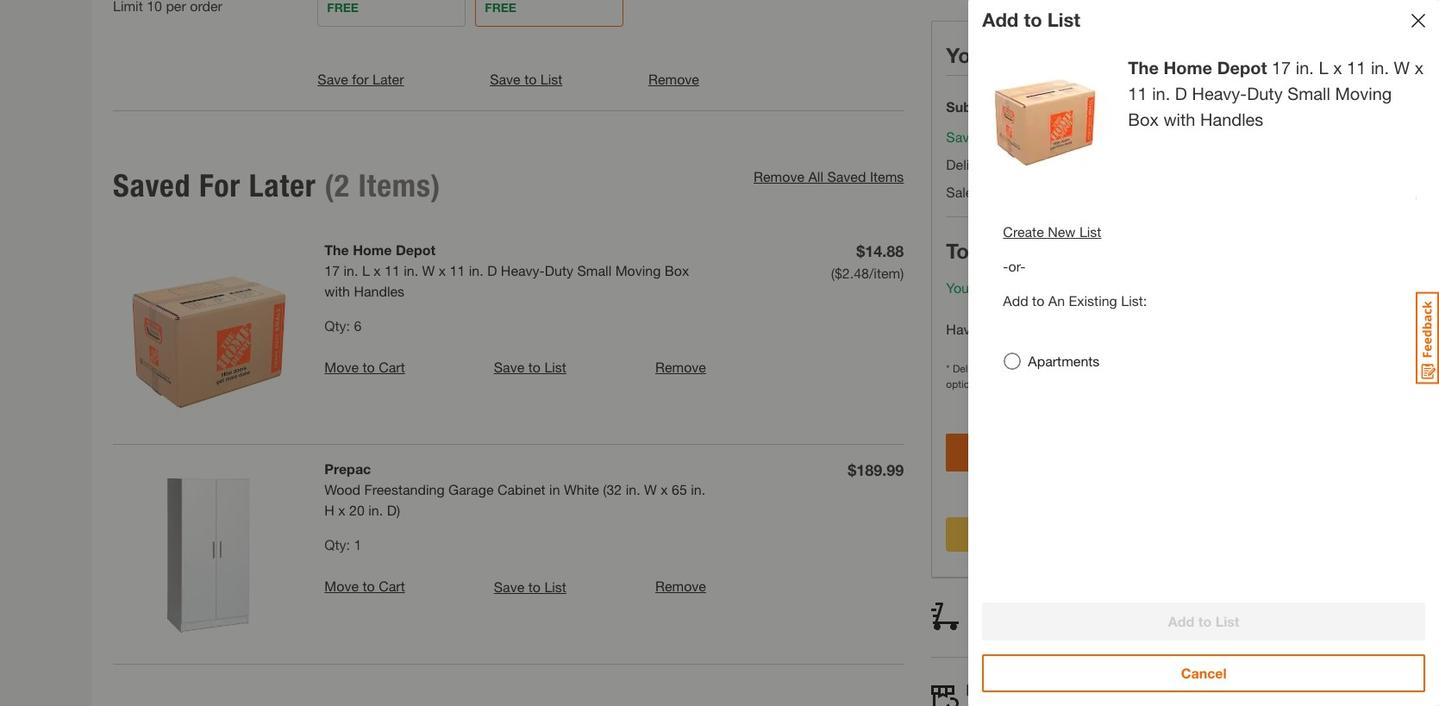 Task type: describe. For each thing, give the bounding box(es) containing it.
home for the home depot
[[1164, 58, 1213, 78]]

tax
[[984, 184, 1005, 200]]

enroll
[[973, 624, 1008, 641]]

d inside the 17 in. l x 11 in. w x 11 in. d heavy-duty small moving box with handles
[[1175, 84, 1188, 104]]

the home depot
[[1128, 58, 1267, 78]]

the
[[1094, 362, 1109, 375]]

17 in. l x 11 in. w x 11 in. d heavy-duty small moving box with handles
[[1128, 58, 1424, 129]]

duty inside "the home depot 17 in. l x 11 in. w x 11 in. d heavy-duty small moving box with handles"
[[545, 262, 574, 278]]

2 free from the left
[[485, 0, 517, 15]]

w inside the 17 in. l x 11 in. w x 11 in. d heavy-duty small moving box with handles
[[1394, 58, 1410, 78]]

sales
[[946, 184, 980, 200]]

/item)
[[869, 265, 904, 281]]

calculated
[[1032, 362, 1080, 375]]

for
[[199, 167, 241, 204]]

* delivery fees are calculated at the lowest rate available. other delivery options may be available in checkout.
[[946, 362, 1276, 391]]

off
[[1049, 279, 1069, 296]]

add to an existing list:
[[1003, 292, 1147, 309]]

cancel
[[1181, 665, 1227, 681]]

w for prepac wood freestanding garage cabinet in white (32 in. w x 65 in. h x 20 in. d)
[[644, 481, 657, 498]]

- for or-
[[1003, 258, 1009, 274]]

save to list button for freestanding
[[494, 577, 567, 597]]

17 in. l x 11 in. w x 11 in. d heavy-duty small moving box with handles image
[[983, 55, 1108, 180]]

want
[[973, 601, 1011, 620]]

store
[[1026, 681, 1066, 700]]

1 free button from the left
[[318, 0, 466, 27]]

freestanding
[[364, 481, 445, 498]]

depot for the home depot
[[1218, 58, 1267, 78]]

the home depot 17 in. l x 11 in. w x 11 in. d heavy-duty small moving box with handles
[[325, 241, 689, 299]]

1 horizontal spatial saved
[[828, 168, 866, 184]]

an
[[1049, 292, 1065, 309]]

existing
[[1069, 292, 1118, 309]]

save for later button
[[318, 69, 404, 90]]

or-
[[1009, 258, 1026, 274]]

save to list button for depot
[[494, 357, 567, 378]]

1 horizontal spatial your
[[1073, 279, 1100, 296]]

add for add to an existing list:
[[1003, 292, 1029, 309]]

remove button for prepac wood freestanding garage cabinet in white (32 in. w x 65 in. h x 20 in. d)
[[656, 576, 706, 597]]

options
[[946, 378, 981, 391]]

saved for later ( 2 items )
[[113, 167, 441, 204]]

list inside button
[[1080, 223, 1102, 240]]

-or-
[[1003, 258, 1026, 274]]

the for the home depot
[[1128, 58, 1159, 78]]

a
[[982, 321, 989, 337]]

1 horizontal spatial items
[[870, 168, 904, 184]]

subtotal
[[946, 98, 1002, 115]]

with inside the 17 in. l x 11 in. w x 11 in. d heavy-duty small moving box with handles
[[1164, 110, 1196, 129]]

(32
[[603, 481, 622, 498]]

want faster, easier ordering? enroll in instant checkout
[[973, 601, 1193, 641]]

s
[[1131, 279, 1138, 296]]

$14.88
[[857, 241, 904, 260]]

cabinet
[[498, 481, 546, 498]]

easy
[[966, 681, 1002, 700]]

create new list
[[1003, 223, 1102, 240]]

sales tax
[[946, 184, 1005, 200]]

$368.85
[[1249, 129, 1299, 145]]

faster,
[[1015, 601, 1065, 620]]

qty: 6
[[325, 317, 362, 334]]

2
[[334, 167, 350, 204]]

d inside "the home depot 17 in. l x 11 in. w x 11 in. d heavy-duty small moving box with handles"
[[487, 262, 497, 278]]

online
[[1102, 681, 1149, 700]]

easier
[[1069, 601, 1116, 620]]

fees
[[993, 362, 1012, 375]]

code?
[[1038, 321, 1079, 337]]

cart for 1
[[379, 578, 405, 595]]

w for the home depot 17 in. l x 11 in. w x 11 in. d heavy-duty small moving box with handles
[[422, 262, 435, 278]]

- for $368.85
[[1244, 129, 1249, 145]]

all
[[809, 168, 824, 184]]

17 inside the 17 in. l x 11 in. w x 11 in. d heavy-duty small moving box with handles
[[1272, 58, 1291, 78]]

and
[[1070, 681, 1098, 700]]

)
[[431, 167, 441, 204]]

save for later
[[318, 70, 404, 87]]

15%
[[1016, 279, 1045, 296]]

$2,520.98
[[1230, 98, 1299, 117]]

checkout
[[1072, 624, 1131, 641]]

with inside "the home depot 17 in. l x 11 in. w x 11 in. d heavy-duty small moving box with handles"
[[325, 283, 350, 299]]

other
[[1212, 362, 1237, 375]]

new
[[1048, 223, 1076, 240]]

$2.48
[[835, 265, 869, 281]]

l inside "the home depot 17 in. l x 11 in. w x 11 in. d heavy-duty small moving box with handles"
[[362, 262, 370, 278]]

white
[[564, 481, 599, 498]]

0 horizontal spatial saved
[[113, 167, 191, 204]]

later for for
[[249, 167, 316, 204]]

returns
[[1154, 681, 1212, 700]]

0 horizontal spatial items
[[358, 167, 431, 204]]

promo
[[993, 321, 1034, 337]]

save to list for freestanding
[[494, 578, 567, 595]]

-$368.85
[[1244, 129, 1299, 145]]

move for 6
[[325, 359, 359, 375]]

instant
[[1026, 624, 1068, 641]]

have
[[946, 321, 978, 337]]

are
[[1015, 362, 1029, 375]]

65
[[672, 481, 687, 498]]

duty inside the 17 in. l x 11 in. w x 11 in. d heavy-duty small moving box with handles
[[1247, 84, 1283, 104]]

be
[[1006, 378, 1018, 391]]

garage
[[449, 481, 494, 498]]

available.
[[1165, 362, 1209, 375]]

prepac wood freestanding garage cabinet in white (32 in. w x 65 in. h x 20 in. d)
[[325, 461, 706, 519]]

qty: for qty: 6
[[325, 317, 350, 334]]

move to cart for qty: 6
[[325, 359, 405, 375]]

box inside "the home depot 17 in. l x 11 in. w x 11 in. d heavy-duty small moving box with handles"
[[665, 262, 689, 278]]

*
[[946, 362, 950, 375]]



Task type: locate. For each thing, give the bounding box(es) containing it.
items right 2
[[358, 167, 431, 204]]

2 product image from the top
[[113, 459, 304, 650]]

remove all saved items link
[[754, 168, 904, 184]]

lowest
[[1112, 362, 1142, 375]]

save inside button
[[318, 70, 348, 87]]

1 horizontal spatial 17
[[1272, 58, 1291, 78]]

0 vertical spatial remove button
[[649, 69, 699, 90]]

1 move to cart button from the top
[[325, 357, 405, 378]]

the for the home depot 17 in. l x 11 in. w x 11 in. d heavy-duty small moving box with handles
[[325, 241, 349, 258]]

in-
[[1006, 681, 1026, 700]]

product image for qty: 1
[[113, 459, 304, 650]]

2 horizontal spatial w
[[1394, 58, 1410, 78]]

1 free from the left
[[327, 0, 359, 15]]

1 vertical spatial d
[[487, 262, 497, 278]]

save
[[318, 70, 348, 87], [490, 71, 521, 87], [494, 359, 525, 375], [494, 578, 525, 595]]

1 vertical spatial (
[[831, 265, 835, 281]]

for
[[352, 70, 369, 87]]

0 horizontal spatial handles
[[354, 283, 405, 299]]

in right 'enroll'
[[1012, 624, 1022, 641]]

(
[[324, 167, 334, 204], [831, 265, 835, 281]]

in down calculated
[[1064, 378, 1072, 391]]

d
[[1175, 84, 1188, 104], [487, 262, 497, 278]]

wood
[[325, 481, 361, 498]]

-
[[1244, 129, 1249, 145], [1003, 258, 1009, 274]]

0 vertical spatial l
[[1319, 58, 1329, 78]]

move to cart button for 6
[[325, 357, 405, 378]]

easy in-store and online returns
[[966, 681, 1212, 700]]

small inside "the home depot 17 in. l x 11 in. w x 11 in. d heavy-duty small moving box with handles"
[[577, 262, 612, 278]]

depot down )
[[396, 241, 436, 258]]

qty: left 1
[[325, 537, 350, 553]]

d)
[[387, 502, 400, 519]]

0 vertical spatial moving
[[1336, 84, 1392, 104]]

0 horizontal spatial your
[[946, 43, 991, 67]]

2 vertical spatial w
[[644, 481, 657, 498]]

delivery inside * delivery fees are calculated at the lowest rate available. other delivery options may be available in checkout.
[[953, 362, 990, 375]]

save for the save for later button
[[318, 70, 348, 87]]

later right for
[[373, 70, 404, 87]]

0 vertical spatial small
[[1288, 84, 1331, 104]]

0 vertical spatial move
[[325, 359, 359, 375]]

product image for qty: 6
[[113, 240, 304, 431]]

move to cart button down 1
[[325, 576, 405, 597]]

delivery up the options
[[953, 362, 990, 375]]

depot
[[1218, 58, 1267, 78], [396, 241, 436, 258]]

0 vertical spatial with
[[1164, 110, 1196, 129]]

free
[[327, 0, 359, 15], [485, 0, 517, 15]]

moving
[[1336, 84, 1392, 104], [616, 262, 661, 278]]

2 vertical spatial in
[[1012, 624, 1022, 641]]

saved right all
[[828, 168, 866, 184]]

have a promo code? link
[[946, 319, 1079, 341]]

0 vertical spatial save to list button
[[490, 69, 563, 90]]

1 vertical spatial depot
[[396, 241, 436, 258]]

move to cart down 1
[[325, 578, 405, 595]]

20
[[349, 502, 365, 519]]

move to cart down 6
[[325, 359, 405, 375]]

save for the save to list button corresponding to freestanding
[[494, 578, 525, 595]]

save for the save to list button corresponding to depot
[[494, 359, 525, 375]]

order
[[997, 43, 1054, 67]]

rate
[[1145, 362, 1163, 375]]

qty: 1
[[325, 537, 362, 553]]

0 horizontal spatial (
[[324, 167, 334, 204]]

duty
[[1247, 84, 1283, 104], [545, 262, 574, 278]]

box inside the 17 in. l x 11 in. w x 11 in. d heavy-duty small moving box with handles
[[1128, 110, 1159, 129]]

2 qty: from the top
[[325, 537, 350, 553]]

w inside prepac wood freestanding garage cabinet in white (32 in. w x 65 in. h x 20 in. d)
[[644, 481, 657, 498]]

apartments
[[1028, 353, 1100, 369]]

2 free button from the left
[[476, 0, 624, 27]]

1 vertical spatial save to list
[[494, 359, 567, 375]]

home for the home depot 17 in. l x 11 in. w x 11 in. d heavy-duty small moving box with handles
[[353, 241, 392, 258]]

2 cart from the top
[[379, 578, 405, 595]]

0 vertical spatial depot
[[1218, 58, 1267, 78]]

list
[[1048, 9, 1081, 31], [541, 71, 563, 87], [1080, 223, 1102, 240], [545, 359, 567, 375], [545, 578, 567, 595]]

0 horizontal spatial later
[[249, 167, 316, 204]]

17 inside "the home depot 17 in. l x 11 in. w x 11 in. d heavy-duty small moving box with handles"
[[325, 262, 340, 278]]

0 horizontal spatial depot
[[396, 241, 436, 258]]

1 vertical spatial delivery
[[953, 362, 990, 375]]

savings
[[946, 129, 995, 145]]

heavy- inside the 17 in. l x 11 in. w x 11 in. d heavy-duty small moving box with handles
[[1192, 84, 1247, 104]]

- down $2,520.98
[[1244, 129, 1249, 145]]

the inside "the home depot 17 in. l x 11 in. w x 11 in. d heavy-duty small moving box with handles"
[[325, 241, 349, 258]]

0 vertical spatial delivery
[[946, 156, 996, 173]]

0 vertical spatial handles
[[1201, 110, 1264, 129]]

add up promo
[[1003, 292, 1029, 309]]

delivery
[[946, 156, 996, 173], [953, 362, 990, 375]]

0 vertical spatial move to cart button
[[325, 357, 405, 378]]

in inside * delivery fees are calculated at the lowest rate available. other delivery options may be available in checkout.
[[1064, 378, 1072, 391]]

1 vertical spatial move to cart
[[325, 578, 405, 595]]

x
[[1334, 58, 1343, 78], [1415, 58, 1424, 78], [374, 262, 381, 278], [439, 262, 446, 278], [661, 481, 668, 498], [338, 502, 346, 519]]

2 move to cart from the top
[[325, 578, 405, 595]]

1 vertical spatial home
[[353, 241, 392, 258]]

cart for 6
[[379, 359, 405, 375]]

with down the home depot
[[1164, 110, 1196, 129]]

enroll in instant checkout link
[[973, 624, 1131, 641]]

0 vertical spatial box
[[1128, 110, 1159, 129]]

1 vertical spatial remove button
[[656, 357, 706, 378]]

with up qty: 6
[[325, 283, 350, 299]]

0 vertical spatial cart
[[379, 359, 405, 375]]

you saved 15% off your item s
[[946, 279, 1138, 296]]

product image
[[113, 240, 304, 431], [113, 459, 304, 650]]

1 product image from the top
[[113, 240, 304, 431]]

1 horizontal spatial the
[[1128, 58, 1159, 78]]

0 horizontal spatial heavy-
[[501, 262, 545, 278]]

0 horizontal spatial duty
[[545, 262, 574, 278]]

0 vertical spatial save to list
[[490, 71, 563, 87]]

feedback link image
[[1416, 292, 1440, 385]]

1 horizontal spatial handles
[[1201, 110, 1264, 129]]

move to cart for qty: 1
[[325, 578, 405, 595]]

0 vertical spatial home
[[1164, 58, 1213, 78]]

w
[[1394, 58, 1410, 78], [422, 262, 435, 278], [644, 481, 657, 498]]

cancel button
[[983, 655, 1426, 693]]

save for topmost the save to list button
[[490, 71, 521, 87]]

in for garage
[[550, 481, 560, 498]]

in left white
[[550, 481, 560, 498]]

remove
[[649, 70, 699, 87], [754, 168, 805, 184], [656, 359, 706, 375], [656, 578, 706, 595]]

heavy-
[[1192, 84, 1247, 104], [501, 262, 545, 278]]

0 vertical spatial product image
[[113, 240, 304, 431]]

move down qty: 6
[[325, 359, 359, 375]]

later
[[373, 70, 404, 87], [249, 167, 316, 204]]

your right off
[[1073, 279, 1100, 296]]

qty:
[[325, 317, 350, 334], [325, 537, 350, 553]]

add for add to list
[[983, 9, 1019, 31]]

w inside "the home depot 17 in. l x 11 in. w x 11 in. d heavy-duty small moving box with handles"
[[422, 262, 435, 278]]

1 horizontal spatial in
[[1012, 624, 1022, 641]]

1 horizontal spatial box
[[1128, 110, 1159, 129]]

your up subtotal at the top right of the page
[[946, 43, 991, 67]]

list:
[[1122, 292, 1147, 309]]

move for 1
[[325, 578, 359, 595]]

1 vertical spatial -
[[1003, 258, 1009, 274]]

0 horizontal spatial 17
[[325, 262, 340, 278]]

1 horizontal spatial d
[[1175, 84, 1188, 104]]

in for ordering?
[[1012, 624, 1022, 641]]

$14.88 ( $2.48 /item)
[[831, 241, 904, 281]]

handles inside "the home depot 17 in. l x 11 in. w x 11 in. d heavy-duty small moving box with handles"
[[354, 283, 405, 299]]

2 move from the top
[[325, 578, 359, 595]]

0 vertical spatial qty:
[[325, 317, 350, 334]]

handles up 6
[[354, 283, 405, 299]]

moving inside "the home depot 17 in. l x 11 in. w x 11 in. d heavy-duty small moving box with handles"
[[616, 262, 661, 278]]

( inside $14.88 ( $2.48 /item)
[[831, 265, 835, 281]]

1 horizontal spatial duty
[[1247, 84, 1283, 104]]

0 horizontal spatial the
[[325, 241, 349, 258]]

1 vertical spatial add
[[1003, 292, 1029, 309]]

qty: for qty: 1
[[325, 537, 350, 553]]

create new list button
[[1003, 222, 1102, 242]]

1 vertical spatial later
[[249, 167, 316, 204]]

1 horizontal spatial w
[[644, 481, 657, 498]]

depot for the home depot 17 in. l x 11 in. w x 11 in. d heavy-duty small moving box with handles
[[396, 241, 436, 258]]

1 horizontal spatial (
[[831, 265, 835, 281]]

remove button for the home depot 17 in. l x 11 in. w x 11 in. d heavy-duty small moving box with handles
[[656, 357, 706, 378]]

delivery down savings
[[946, 156, 996, 173]]

0 horizontal spatial box
[[665, 262, 689, 278]]

0 horizontal spatial l
[[362, 262, 370, 278]]

ordering?
[[1120, 601, 1193, 620]]

1 horizontal spatial free
[[485, 0, 517, 15]]

depot inside "the home depot 17 in. l x 11 in. w x 11 in. d heavy-duty small moving box with handles"
[[396, 241, 436, 258]]

total
[[946, 239, 994, 263]]

1 qty: from the top
[[325, 317, 350, 334]]

add to list
[[983, 9, 1081, 31]]

move to cart button
[[325, 357, 405, 378], [325, 576, 405, 597]]

0 vertical spatial w
[[1394, 58, 1410, 78]]

move down qty: 1
[[325, 578, 359, 595]]

may
[[984, 378, 1003, 391]]

delivery
[[1240, 362, 1276, 375]]

- down the create
[[1003, 258, 1009, 274]]

handles down the home depot
[[1201, 110, 1264, 129]]

1 cart from the top
[[379, 359, 405, 375]]

move to cart button down 6
[[325, 357, 405, 378]]

2 vertical spatial save to list button
[[494, 577, 567, 597]]

move to cart
[[325, 359, 405, 375], [325, 578, 405, 595]]

17 up qty: 6
[[325, 262, 340, 278]]

2 move to cart button from the top
[[325, 576, 405, 597]]

remove all saved items
[[754, 168, 904, 184]]

later for for
[[373, 70, 404, 87]]

2 horizontal spatial in
[[1064, 378, 1072, 391]]

box
[[1128, 110, 1159, 129], [665, 262, 689, 278]]

1 vertical spatial 17
[[325, 262, 340, 278]]

in inside prepac wood freestanding garage cabinet in white (32 in. w x 65 in. h x 20 in. d)
[[550, 481, 560, 498]]

checkout.
[[1075, 378, 1121, 391]]

saved down -or-
[[973, 279, 1012, 296]]

1 move from the top
[[325, 359, 359, 375]]

0 horizontal spatial home
[[353, 241, 392, 258]]

l
[[1319, 58, 1329, 78], [362, 262, 370, 278]]

later left 2
[[249, 167, 316, 204]]

save to list
[[490, 71, 563, 87], [494, 359, 567, 375], [494, 578, 567, 595]]

qty: left 6
[[325, 317, 350, 334]]

in
[[1064, 378, 1072, 391], [550, 481, 560, 498], [1012, 624, 1022, 641]]

1 vertical spatial the
[[325, 241, 349, 258]]

saved left for
[[113, 167, 191, 204]]

0 horizontal spatial d
[[487, 262, 497, 278]]

moving inside the 17 in. l x 11 in. w x 11 in. d heavy-duty small moving box with handles
[[1336, 84, 1392, 104]]

2 vertical spatial save to list
[[494, 578, 567, 595]]

0 horizontal spatial with
[[325, 283, 350, 299]]

small inside the 17 in. l x 11 in. w x 11 in. d heavy-duty small moving box with handles
[[1288, 84, 1331, 104]]

1 horizontal spatial with
[[1164, 110, 1196, 129]]

0 vertical spatial later
[[373, 70, 404, 87]]

$189.99
[[848, 461, 904, 480]]

prepac
[[325, 461, 371, 477]]

1 horizontal spatial -
[[1244, 129, 1249, 145]]

home inside "the home depot 17 in. l x 11 in. w x 11 in. d heavy-duty small moving box with handles"
[[353, 241, 392, 258]]

1 horizontal spatial small
[[1288, 84, 1331, 104]]

17 up $2,520.98
[[1272, 58, 1291, 78]]

2 vertical spatial remove button
[[656, 576, 706, 597]]

heavy- inside "the home depot 17 in. l x 11 in. w x 11 in. d heavy-duty small moving box with handles"
[[501, 262, 545, 278]]

0 horizontal spatial free button
[[318, 0, 466, 27]]

close image
[[1412, 14, 1426, 28]]

1 vertical spatial move
[[325, 578, 359, 595]]

0 vertical spatial -
[[1244, 129, 1249, 145]]

items right all
[[870, 168, 904, 184]]

1 vertical spatial move to cart button
[[325, 576, 405, 597]]

1 vertical spatial heavy-
[[501, 262, 545, 278]]

1 horizontal spatial moving
[[1336, 84, 1392, 104]]

small
[[1288, 84, 1331, 104], [577, 262, 612, 278]]

handles inside the 17 in. l x 11 in. w x 11 in. d heavy-duty small moving box with handles
[[1201, 110, 1264, 129]]

0 vertical spatial duty
[[1247, 84, 1283, 104]]

0 horizontal spatial free
[[327, 0, 359, 15]]

create
[[1003, 223, 1044, 240]]

11
[[1347, 58, 1367, 78], [1128, 84, 1148, 104], [385, 262, 400, 278], [450, 262, 465, 278]]

0 vertical spatial heavy-
[[1192, 84, 1247, 104]]

1 vertical spatial in
[[550, 481, 560, 498]]

have a promo code?
[[946, 321, 1079, 337]]

1 vertical spatial your
[[1073, 279, 1100, 296]]

0 vertical spatial add
[[983, 9, 1019, 31]]

depot up $2,520.98
[[1218, 58, 1267, 78]]

1 vertical spatial product image
[[113, 459, 304, 650]]

1 horizontal spatial home
[[1164, 58, 1213, 78]]

cart
[[379, 359, 405, 375], [379, 578, 405, 595]]

1 vertical spatial box
[[665, 262, 689, 278]]

6
[[354, 317, 362, 334]]

h
[[325, 502, 335, 519]]

1 vertical spatial handles
[[354, 283, 405, 299]]

free button
[[318, 0, 466, 27], [476, 0, 624, 27]]

item
[[1104, 279, 1131, 296]]

0 horizontal spatial small
[[577, 262, 612, 278]]

0 vertical spatial (
[[324, 167, 334, 204]]

1 move to cart from the top
[[325, 359, 405, 375]]

0 horizontal spatial in
[[550, 481, 560, 498]]

save to list for depot
[[494, 359, 567, 375]]

0 horizontal spatial moving
[[616, 262, 661, 278]]

1 horizontal spatial later
[[373, 70, 404, 87]]

add
[[983, 9, 1019, 31], [1003, 292, 1029, 309]]

later inside button
[[373, 70, 404, 87]]

2 horizontal spatial saved
[[973, 279, 1012, 296]]

available
[[1021, 378, 1061, 391]]

0 vertical spatial your
[[946, 43, 991, 67]]

0 vertical spatial move to cart
[[325, 359, 405, 375]]

1 vertical spatial cart
[[379, 578, 405, 595]]

the
[[1128, 58, 1159, 78], [325, 241, 349, 258]]

move to cart button for 1
[[325, 576, 405, 597]]

in inside want faster, easier ordering? enroll in instant checkout
[[1012, 624, 1022, 641]]

l inside the 17 in. l x 11 in. w x 11 in. d heavy-duty small moving box with handles
[[1319, 58, 1329, 78]]

1 vertical spatial save to list button
[[494, 357, 567, 378]]

your order
[[946, 43, 1054, 67]]

1 horizontal spatial heavy-
[[1192, 84, 1247, 104]]

add up your order
[[983, 9, 1019, 31]]

1 vertical spatial small
[[577, 262, 612, 278]]

at
[[1083, 362, 1091, 375]]

1 vertical spatial l
[[362, 262, 370, 278]]



Task type: vqa. For each thing, say whether or not it's contained in the screenshot.
D inside The Home Depot 17 in. L x 11 in. W x 11 in. D Heavy-Duty Small Moving Box with Handles
yes



